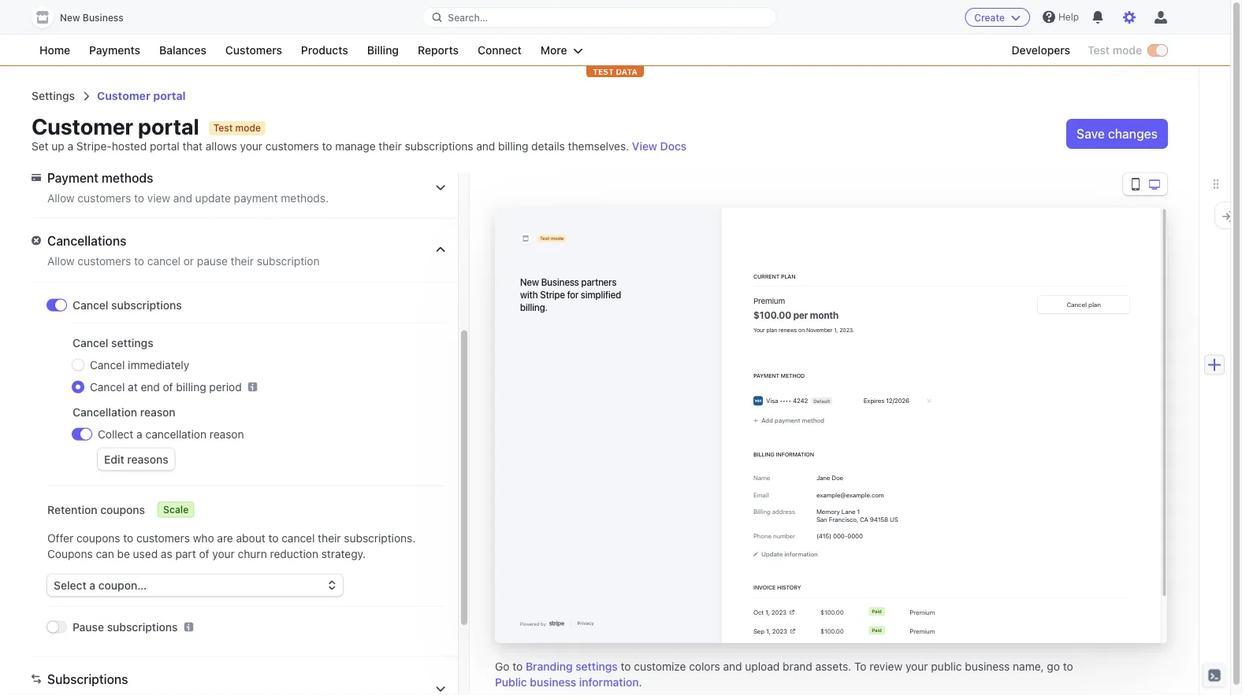 Task type: describe. For each thing, give the bounding box(es) containing it.
plan for cancel plan
[[1089, 301, 1101, 309]]

who
[[193, 532, 214, 545]]

to
[[854, 661, 867, 674]]

edit reasons
[[104, 453, 168, 466]]

test data
[[593, 67, 637, 76]]

0 horizontal spatial settings
[[111, 337, 153, 350]]

new inside button
[[60, 12, 80, 23]]

0000
[[848, 533, 863, 540]]

cancel inside cancellations allow customers to cancel or pause their subscription
[[147, 255, 180, 268]]

allow inside cancellations allow customers to cancel or pause their subscription
[[47, 255, 75, 268]]

as
[[161, 548, 172, 561]]

business inside button
[[83, 12, 123, 23]]

can
[[96, 548, 114, 561]]

go
[[495, 661, 509, 674]]

notifications image
[[1092, 11, 1104, 24]]

billing inside test mode set up a stripe-hosted portal that allows your customers to manage their subscriptions and billing details themselves. view docs
[[498, 140, 528, 153]]

immediately
[[128, 359, 189, 372]]

1 vertical spatial $100.00
[[821, 609, 844, 617]]

. inside the go to branding settings to customize colors and upload brand assets. to review your public business name, go to public business information .
[[639, 677, 642, 690]]

2 paid from the top
[[872, 628, 882, 634]]

privacy
[[577, 621, 594, 627]]

developers
[[1012, 44, 1070, 57]]

view
[[632, 140, 657, 153]]

premium inside premium $100.00 per month your plan renews on november 1, 2023 .
[[753, 296, 785, 306]]

update information
[[761, 551, 818, 558]]

1 horizontal spatial payment
[[775, 417, 800, 425]]

cancel for cancel immediately
[[90, 359, 125, 372]]

0 horizontal spatial business
[[530, 677, 576, 690]]

billing link
[[359, 41, 407, 60]]

. inside premium $100.00 per month your plan renews on november 1, 2023 .
[[853, 327, 854, 333]]

go to branding settings to customize colors and upload brand assets. to review your public business name, go to public business information .
[[495, 661, 1073, 690]]

public
[[931, 661, 962, 674]]

customize
[[634, 661, 686, 674]]

retention coupons
[[47, 504, 145, 517]]

period
[[209, 381, 242, 394]]

sep 1, 2023 link
[[753, 627, 795, 637]]

settings
[[32, 89, 75, 102]]

connect
[[478, 44, 522, 57]]

privacy link
[[577, 621, 594, 627]]

cancel at end of billing period
[[90, 381, 242, 394]]

cancellation reason
[[73, 406, 175, 419]]

2023 for sep 1, 2023
[[772, 628, 787, 636]]

add
[[761, 417, 773, 425]]

email example@example.com
[[753, 492, 884, 499]]

4242
[[793, 398, 808, 405]]

used
[[133, 548, 158, 561]]

premium $100.00 per month your plan renews on november 1, 2023 .
[[753, 296, 854, 333]]

payments link
[[81, 41, 148, 60]]

cancellations
[[47, 233, 126, 248]]

your inside offer coupons to customers who are about to cancel their subscriptions. coupons can be used as part of your churn reduction strategy.
[[212, 548, 235, 561]]

end
[[141, 381, 160, 394]]

subscriptions for cancel subscriptions
[[111, 299, 182, 312]]

to right the go
[[512, 661, 523, 674]]

cancel subscriptions
[[73, 299, 182, 312]]

information inside the go to branding settings to customize colors and upload brand assets. to review your public business name, go to public business information .
[[579, 677, 639, 690]]

manage
[[335, 140, 376, 153]]

lane
[[842, 509, 855, 516]]

1 horizontal spatial business
[[541, 277, 579, 288]]

create button
[[965, 8, 1030, 27]]

cancel inside offer coupons to customers who are about to cancel their subscriptions. coupons can be used as part of your churn reduction strategy.
[[282, 532, 315, 545]]

1 $100.00 paid premium from the top
[[821, 609, 935, 617]]

your inside test mode set up a stripe-hosted portal that allows your customers to manage their subscriptions and billing details themselves. view docs
[[240, 140, 262, 153]]

cancellations allow customers to cancel or pause their subscription
[[47, 233, 320, 268]]

2 vertical spatial test
[[540, 236, 550, 242]]

billing.
[[520, 302, 547, 313]]

1 vertical spatial premium
[[910, 609, 935, 617]]

new business inside button
[[60, 12, 123, 23]]

doe
[[832, 475, 843, 482]]

billing address memory lane 1 san francisco, ca 94158 us
[[753, 509, 898, 524]]

1, for oct 1, 2023
[[765, 609, 770, 617]]

their inside offer coupons to customers who are about to cancel their subscriptions. coupons can be used as part of your churn reduction strategy.
[[318, 532, 341, 545]]

payment for methods
[[47, 170, 98, 185]]

a inside test mode set up a stripe-hosted portal that allows your customers to manage their subscriptions and billing details themselves. view docs
[[67, 140, 73, 153]]

their inside cancellations allow customers to cancel or pause their subscription
[[231, 255, 254, 268]]

2023 inside premium $100.00 per month your plan renews on november 1, 2023 .
[[840, 327, 853, 333]]

0 vertical spatial method
[[781, 373, 805, 379]]

sep
[[753, 628, 765, 636]]

coupons
[[47, 548, 93, 561]]

subscription
[[257, 255, 320, 268]]

assets.
[[815, 661, 851, 674]]

home
[[39, 44, 70, 57]]

2 horizontal spatial test
[[1088, 44, 1110, 57]]

2 vertical spatial $100.00
[[821, 628, 844, 636]]

that
[[182, 140, 203, 153]]

update
[[195, 192, 231, 205]]

allows
[[206, 140, 237, 153]]

stripe-
[[76, 140, 112, 153]]

by
[[541, 622, 546, 627]]

customers inside offer coupons to customers who are about to cancel their subscriptions. coupons can be used as part of your churn reduction strategy.
[[136, 532, 190, 545]]

november
[[806, 327, 833, 333]]

help button
[[1036, 4, 1085, 30]]

at
[[128, 381, 138, 394]]

cancel settings
[[73, 337, 153, 350]]

1 vertical spatial billing
[[176, 381, 206, 394]]

2 horizontal spatial mode
[[1113, 44, 1142, 57]]

customers
[[225, 44, 282, 57]]

to right go on the bottom
[[1063, 661, 1073, 674]]

1, for sep 1, 2023
[[766, 628, 771, 636]]

for
[[567, 289, 579, 300]]

1 paid from the top
[[872, 609, 882, 615]]

pause
[[73, 621, 104, 634]]

stripe image
[[549, 621, 564, 628]]

cancellation
[[145, 428, 207, 441]]

example@example.com
[[817, 492, 884, 499]]

month
[[810, 310, 839, 321]]

view
[[147, 192, 170, 205]]

subscriptions.
[[344, 532, 416, 545]]

test mode set up a stripe-hosted portal that allows your customers to manage their subscriptions and billing details themselves. view docs
[[32, 123, 687, 153]]

1 vertical spatial method
[[802, 417, 824, 425]]

methods.
[[281, 192, 329, 205]]

2 vertical spatial premium
[[910, 628, 935, 636]]

customers inside the payment methods allow customers to view and update payment methods.
[[78, 192, 131, 205]]

information for update information
[[784, 551, 818, 558]]

1, inside premium $100.00 per month your plan renews on november 1, 2023 .
[[834, 327, 838, 333]]

a for select a coupon…
[[89, 579, 95, 592]]

update
[[761, 551, 783, 558]]

2023 for oct 1, 2023
[[772, 609, 787, 617]]

to right the about
[[268, 532, 279, 545]]

94158
[[870, 516, 888, 524]]

0 vertical spatial reason
[[140, 406, 175, 419]]

part
[[175, 548, 196, 561]]

to inside test mode set up a stripe-hosted portal that allows your customers to manage their subscriptions and billing details themselves. view docs
[[322, 140, 332, 153]]

payment for method
[[753, 373, 779, 379]]

colors
[[689, 661, 720, 674]]

settings link
[[32, 89, 75, 102]]

stripe
[[540, 289, 565, 300]]

edit reasons button
[[98, 449, 175, 471]]

changes
[[1108, 126, 1158, 141]]

us
[[890, 516, 898, 524]]

public business information link
[[495, 675, 639, 691]]

customers inside cancellations allow customers to cancel or pause their subscription
[[78, 255, 131, 268]]

to inside the payment methods allow customers to view and update payment methods.
[[134, 192, 144, 205]]

portal inside test mode set up a stripe-hosted portal that allows your customers to manage their subscriptions and billing details themselves. view docs
[[150, 140, 180, 153]]

developers link
[[1004, 41, 1078, 60]]

offer coupons to customers who are about to cancel their subscriptions. coupons can be used as part of your churn reduction strategy.
[[47, 532, 416, 561]]

0 vertical spatial portal
[[153, 89, 186, 102]]

name
[[753, 475, 770, 482]]

view docs link
[[632, 139, 687, 154]]



Task type: locate. For each thing, give the bounding box(es) containing it.
Search… text field
[[423, 7, 776, 27]]

of inside offer coupons to customers who are about to cancel their subscriptions. coupons can be used as part of your churn reduction strategy.
[[199, 548, 209, 561]]

0 vertical spatial plan
[[781, 273, 796, 280]]

settings up the public business information link
[[576, 661, 618, 674]]

business up the payments on the left top of page
[[83, 12, 123, 23]]

new
[[60, 12, 80, 23], [520, 277, 539, 288]]

new up with
[[520, 277, 539, 288]]

reason
[[140, 406, 175, 419], [210, 428, 244, 441]]

memory
[[817, 509, 840, 516]]

cancel for cancel settings
[[73, 337, 108, 350]]

1 vertical spatial of
[[199, 548, 209, 561]]

plan for current plan
[[781, 273, 796, 280]]

premium
[[753, 296, 785, 306], [910, 609, 935, 617], [910, 628, 935, 636]]

2023 right november at the top
[[840, 327, 853, 333]]

plan inside premium $100.00 per month your plan renews on november 1, 2023 .
[[766, 327, 777, 333]]

history
[[777, 585, 801, 592]]

test down notifications icon
[[1088, 44, 1110, 57]]

0 horizontal spatial your
[[212, 548, 235, 561]]

products link
[[293, 41, 356, 60]]

payment inside the payment methods allow customers to view and update payment methods.
[[47, 170, 98, 185]]

payment up the 'visa'
[[753, 373, 779, 379]]

customers down the methods at the top
[[78, 192, 131, 205]]

billing inside billing address memory lane 1 san francisco, ca 94158 us
[[753, 509, 771, 516]]

collect a cancellation reason
[[98, 428, 244, 441]]

and inside the payment methods allow customers to view and update payment methods.
[[173, 192, 192, 205]]

and right view
[[173, 192, 192, 205]]

1 vertical spatial cancel
[[282, 532, 315, 545]]

of down who
[[199, 548, 209, 561]]

portal
[[153, 89, 186, 102], [150, 140, 180, 153]]

pause
[[197, 255, 228, 268]]

allow up cancellations
[[47, 192, 75, 205]]

2 horizontal spatial and
[[723, 661, 742, 674]]

with
[[520, 289, 538, 300]]

settings up cancel immediately
[[111, 337, 153, 350]]

2 horizontal spatial their
[[379, 140, 402, 153]]

2 vertical spatial a
[[89, 579, 95, 592]]

san
[[817, 516, 827, 524]]

1 horizontal spatial .
[[853, 327, 854, 333]]

business down branding
[[530, 677, 576, 690]]

scale
[[163, 505, 189, 516]]

information down branding settings link at the bottom left of the page
[[579, 677, 639, 690]]

2023 down oct 1, 2023 link
[[772, 628, 787, 636]]

(415)
[[817, 533, 832, 540]]

0 vertical spatial business
[[965, 661, 1010, 674]]

portal left that
[[150, 140, 180, 153]]

cancel left the or
[[147, 255, 180, 268]]

business right public
[[965, 661, 1010, 674]]

coupon…
[[98, 579, 147, 592]]

cancel
[[73, 299, 108, 312], [1067, 301, 1087, 309], [73, 337, 108, 350], [90, 359, 125, 372], [90, 381, 125, 394]]

retention
[[47, 504, 97, 517]]

1, right november at the top
[[834, 327, 838, 333]]

0 vertical spatial new business
[[60, 12, 123, 23]]

2 vertical spatial billing
[[753, 509, 771, 516]]

to left customize
[[621, 661, 631, 674]]

1 vertical spatial mode
[[235, 123, 261, 134]]

to inside cancellations allow customers to cancel or pause their subscription
[[134, 255, 144, 268]]

per
[[793, 310, 808, 321]]

partners with stripe for simplified billing.
[[520, 277, 621, 313]]

simplified
[[581, 289, 621, 300]]

2 vertical spatial mode
[[551, 236, 564, 242]]

1 horizontal spatial your
[[240, 140, 262, 153]]

0 vertical spatial of
[[163, 381, 173, 394]]

your inside the go to branding settings to customize colors and upload brand assets. to review your public business name, go to public business information .
[[906, 661, 928, 674]]

2 vertical spatial subscriptions
[[107, 621, 178, 634]]

1
[[857, 509, 860, 516]]

new business up stripe
[[520, 277, 579, 288]]

cancel for cancel at end of billing period
[[90, 381, 125, 394]]

0 vertical spatial subscriptions
[[405, 140, 473, 153]]

sep 1, 2023
[[753, 628, 787, 636]]

save changes button
[[1067, 120, 1167, 148]]

up
[[51, 140, 64, 153]]

2 horizontal spatial your
[[906, 661, 928, 674]]

payment down ••••
[[775, 417, 800, 425]]

cancellation
[[73, 406, 137, 419]]

their right manage
[[379, 140, 402, 153]]

1 horizontal spatial test
[[540, 236, 550, 242]]

0 vertical spatial payment
[[234, 192, 278, 205]]

1 horizontal spatial their
[[318, 532, 341, 545]]

coupons
[[100, 504, 145, 517], [76, 532, 120, 545]]

0 vertical spatial their
[[379, 140, 402, 153]]

your left public
[[906, 661, 928, 674]]

strategy.
[[321, 548, 366, 561]]

billing for billing
[[367, 44, 399, 57]]

public
[[495, 677, 527, 690]]

0 vertical spatial test mode
[[1088, 44, 1142, 57]]

0 horizontal spatial of
[[163, 381, 173, 394]]

save changes
[[1077, 126, 1158, 141]]

plan
[[781, 273, 796, 280], [1089, 301, 1101, 309], [766, 327, 777, 333]]

on
[[798, 327, 805, 333]]

settings inside the go to branding settings to customize colors and upload brand assets. to review your public business name, go to public business information .
[[576, 661, 618, 674]]

expires 12/2026
[[864, 398, 910, 405]]

collect
[[98, 428, 133, 441]]

customers up methods.
[[265, 140, 319, 153]]

1 vertical spatial business
[[530, 677, 576, 690]]

0 horizontal spatial payment
[[234, 192, 278, 205]]

powered by link
[[517, 618, 564, 628]]

a right collect
[[136, 428, 142, 441]]

review
[[870, 661, 903, 674]]

information
[[776, 452, 814, 458], [784, 551, 818, 558], [579, 677, 639, 690]]

2 allow from the top
[[47, 255, 75, 268]]

information up name jane doe
[[776, 452, 814, 458]]

0 horizontal spatial new business
[[60, 12, 123, 23]]

information inside button
[[784, 551, 818, 558]]

reason up collect a cancellation reason
[[140, 406, 175, 419]]

your down "are"
[[212, 548, 235, 561]]

balances
[[159, 44, 206, 57]]

payment methods allow customers to view and update payment methods.
[[47, 170, 329, 205]]

coupons inside offer coupons to customers who are about to cancel their subscriptions. coupons can be used as part of your churn reduction strategy.
[[76, 532, 120, 545]]

billing down email
[[753, 509, 771, 516]]

1 vertical spatial plan
[[1089, 301, 1101, 309]]

2 vertical spatial 2023
[[772, 628, 787, 636]]

1 vertical spatial payment
[[775, 417, 800, 425]]

subscriptions for pause subscriptions
[[107, 621, 178, 634]]

cancel up the reduction
[[282, 532, 315, 545]]

payment
[[47, 170, 98, 185], [753, 373, 779, 379]]

0 vertical spatial your
[[240, 140, 262, 153]]

jane
[[817, 475, 830, 482]]

0 horizontal spatial billing
[[176, 381, 206, 394]]

upload
[[745, 661, 780, 674]]

invoice history
[[753, 585, 801, 592]]

2 $100.00 paid premium from the top
[[821, 628, 935, 636]]

0 vertical spatial payment
[[47, 170, 98, 185]]

1 horizontal spatial payment
[[753, 373, 779, 379]]

new business up the payments on the left top of page
[[60, 12, 123, 23]]

1 horizontal spatial business
[[965, 661, 1010, 674]]

and right colors
[[723, 661, 742, 674]]

test up allows
[[213, 123, 233, 134]]

a
[[67, 140, 73, 153], [136, 428, 142, 441], [89, 579, 95, 592]]

1 vertical spatial coupons
[[76, 532, 120, 545]]

coupons for retention
[[100, 504, 145, 517]]

portal right customer
[[153, 89, 186, 102]]

0 vertical spatial $100.00 paid premium
[[821, 609, 935, 617]]

1 horizontal spatial new business
[[520, 277, 579, 288]]

test mode up stripe
[[540, 236, 564, 242]]

hosted
[[112, 140, 147, 153]]

to left manage
[[322, 140, 332, 153]]

method up visa •••• 4242 default
[[781, 373, 805, 379]]

1 horizontal spatial a
[[89, 579, 95, 592]]

cancel for cancel subscriptions
[[73, 299, 108, 312]]

renews
[[779, 327, 797, 333]]

a right select
[[89, 579, 95, 592]]

1 vertical spatial reason
[[210, 428, 244, 441]]

$100.00 inside premium $100.00 per month your plan renews on november 1, 2023 .
[[753, 310, 791, 321]]

cancel for cancel plan
[[1067, 301, 1087, 309]]

information down phone number (415) 000-0000
[[784, 551, 818, 558]]

of right the end
[[163, 381, 173, 394]]

customers up as
[[136, 532, 190, 545]]

2 vertical spatial plan
[[766, 327, 777, 333]]

add payment method
[[761, 417, 824, 425]]

your right allows
[[240, 140, 262, 153]]

brand
[[783, 661, 812, 674]]

1 horizontal spatial new
[[520, 277, 539, 288]]

and inside test mode set up a stripe-hosted portal that allows your customers to manage their subscriptions and billing details themselves. view docs
[[476, 140, 495, 153]]

business
[[83, 12, 123, 23], [541, 277, 579, 288]]

coupons for offer
[[76, 532, 120, 545]]

1 horizontal spatial and
[[476, 140, 495, 153]]

0 horizontal spatial reason
[[140, 406, 175, 419]]

$100.00
[[753, 310, 791, 321], [821, 609, 844, 617], [821, 628, 844, 636]]

test mode down notifications icon
[[1088, 44, 1142, 57]]

expires
[[864, 398, 884, 405]]

add payment method link
[[753, 416, 824, 426]]

billing up name
[[753, 452, 775, 458]]

home link
[[32, 41, 78, 60]]

0 vertical spatial premium
[[753, 296, 785, 306]]

1 horizontal spatial of
[[199, 548, 209, 561]]

0 vertical spatial test
[[1088, 44, 1110, 57]]

allow down cancellations
[[47, 255, 75, 268]]

2023 up sep 1, 2023 link
[[772, 609, 787, 617]]

1 vertical spatial a
[[136, 428, 142, 441]]

0 vertical spatial $100.00
[[753, 310, 791, 321]]

to left view
[[134, 192, 144, 205]]

save
[[1077, 126, 1105, 141]]

business
[[965, 661, 1010, 674], [530, 677, 576, 690]]

docs
[[660, 140, 687, 153]]

cancel plan link
[[1038, 296, 1130, 314]]

billing
[[498, 140, 528, 153], [176, 381, 206, 394]]

1 vertical spatial billing
[[753, 452, 775, 458]]

12/2026
[[886, 398, 910, 405]]

mode inside test mode set up a stripe-hosted portal that allows your customers to manage their subscriptions and billing details themselves. view docs
[[235, 123, 261, 134]]

balances link
[[151, 41, 214, 60]]

1 horizontal spatial settings
[[576, 661, 618, 674]]

cancel
[[147, 255, 180, 268], [282, 532, 315, 545]]

current
[[753, 273, 780, 280]]

their up strategy.
[[318, 532, 341, 545]]

0 horizontal spatial their
[[231, 255, 254, 268]]

2 vertical spatial their
[[318, 532, 341, 545]]

test inside test mode set up a stripe-hosted portal that allows your customers to manage their subscriptions and billing details themselves. view docs
[[213, 123, 233, 134]]

customer
[[97, 89, 150, 102]]

1 vertical spatial subscriptions
[[111, 299, 182, 312]]

payment inside the payment methods allow customers to view and update payment methods.
[[234, 192, 278, 205]]

set
[[32, 140, 49, 153]]

churn
[[238, 548, 267, 561]]

business up stripe
[[541, 277, 579, 288]]

0 horizontal spatial and
[[173, 192, 192, 205]]

number
[[773, 533, 795, 540]]

billing for billing address memory lane 1 san francisco, ca 94158 us
[[753, 509, 771, 516]]

and left "details"
[[476, 140, 495, 153]]

to up be
[[123, 532, 133, 545]]

0 vertical spatial cancel
[[147, 255, 180, 268]]

a right up
[[67, 140, 73, 153]]

customers inside test mode set up a stripe-hosted portal that allows your customers to manage their subscriptions and billing details themselves. view docs
[[265, 140, 319, 153]]

invoice
[[753, 585, 776, 592]]

customers down cancellations
[[78, 255, 131, 268]]

0 vertical spatial and
[[476, 140, 495, 153]]

allow
[[47, 192, 75, 205], [47, 255, 75, 268]]

billing left reports
[[367, 44, 399, 57]]

1 horizontal spatial cancel
[[282, 532, 315, 545]]

Search… search field
[[423, 7, 776, 27]]

2 horizontal spatial a
[[136, 428, 142, 441]]

test
[[1088, 44, 1110, 57], [213, 123, 233, 134], [540, 236, 550, 242]]

method down the default
[[802, 417, 824, 425]]

1 horizontal spatial mode
[[551, 236, 564, 242]]

their inside test mode set up a stripe-hosted portal that allows your customers to manage their subscriptions and billing details themselves. view docs
[[379, 140, 402, 153]]

new up home
[[60, 12, 80, 23]]

coupons up can at bottom
[[76, 532, 120, 545]]

address
[[772, 509, 795, 516]]

to up cancel subscriptions
[[134, 255, 144, 268]]

. down customize
[[639, 677, 642, 690]]

1 horizontal spatial test mode
[[1088, 44, 1142, 57]]

0 horizontal spatial test
[[213, 123, 233, 134]]

coupons up be
[[100, 504, 145, 517]]

customer portal
[[97, 89, 186, 102]]

0 vertical spatial allow
[[47, 192, 75, 205]]

billing left "details"
[[498, 140, 528, 153]]

1 vertical spatial and
[[173, 192, 192, 205]]

0 vertical spatial billing
[[367, 44, 399, 57]]

1 vertical spatial new
[[520, 277, 539, 288]]

1 vertical spatial new business
[[520, 277, 579, 288]]

1 allow from the top
[[47, 192, 75, 205]]

default
[[814, 399, 830, 404]]

your
[[240, 140, 262, 153], [212, 548, 235, 561], [906, 661, 928, 674]]

1 vertical spatial payment
[[753, 373, 779, 379]]

1 vertical spatial 1,
[[765, 609, 770, 617]]

allow inside the payment methods allow customers to view and update payment methods.
[[47, 192, 75, 205]]

0 horizontal spatial a
[[67, 140, 73, 153]]

billing for billing information
[[753, 452, 775, 458]]

2 vertical spatial and
[[723, 661, 742, 674]]

oct 1, 2023 link
[[753, 608, 795, 618]]

0 horizontal spatial plan
[[766, 327, 777, 333]]

update information button
[[753, 550, 818, 559]]

1 vertical spatial business
[[541, 277, 579, 288]]

0 vertical spatial paid
[[872, 609, 882, 615]]

0 vertical spatial business
[[83, 12, 123, 23]]

1, right 'oct'
[[765, 609, 770, 617]]

0 horizontal spatial .
[[639, 677, 642, 690]]

0 vertical spatial settings
[[111, 337, 153, 350]]

select
[[54, 579, 86, 592]]

reduction
[[270, 548, 318, 561]]

new business button
[[32, 6, 139, 28]]

methods
[[102, 170, 153, 185]]

payment right update at left
[[234, 192, 278, 205]]

payment down up
[[47, 170, 98, 185]]

their right pause
[[231, 255, 254, 268]]

2 vertical spatial 1,
[[766, 628, 771, 636]]

reports
[[418, 44, 459, 57]]

a inside dropdown button
[[89, 579, 95, 592]]

1, right the sep
[[766, 628, 771, 636]]

payments
[[89, 44, 140, 57]]

1 vertical spatial allow
[[47, 255, 75, 268]]

2 vertical spatial information
[[579, 677, 639, 690]]

1 vertical spatial information
[[784, 551, 818, 558]]

test up stripe
[[540, 236, 550, 242]]

a for collect a cancellation reason
[[136, 428, 142, 441]]

or
[[183, 255, 194, 268]]

powered by
[[520, 622, 546, 627]]

0 vertical spatial 2023
[[840, 327, 853, 333]]

reason down period
[[210, 428, 244, 441]]

1 vertical spatial $100.00 paid premium
[[821, 628, 935, 636]]

1 vertical spatial portal
[[150, 140, 180, 153]]

edit
[[104, 453, 124, 466]]

and inside the go to branding settings to customize colors and upload brand assets. to review your public business name, go to public business information .
[[723, 661, 742, 674]]

2 horizontal spatial plan
[[1089, 301, 1101, 309]]

subscriptions inside test mode set up a stripe-hosted portal that allows your customers to manage their subscriptions and billing details themselves. view docs
[[405, 140, 473, 153]]

1 vertical spatial test mode
[[540, 236, 564, 242]]

1 horizontal spatial reason
[[210, 428, 244, 441]]

1 vertical spatial .
[[639, 677, 642, 690]]

1 vertical spatial your
[[212, 548, 235, 561]]

. right november at the top
[[853, 327, 854, 333]]

phone
[[753, 533, 772, 540]]

email
[[753, 492, 769, 499]]

billing left period
[[176, 381, 206, 394]]

subscriptions
[[47, 672, 128, 687]]

information for billing information
[[776, 452, 814, 458]]

data
[[616, 67, 637, 76]]



Task type: vqa. For each thing, say whether or not it's contained in the screenshot.
connect
yes



